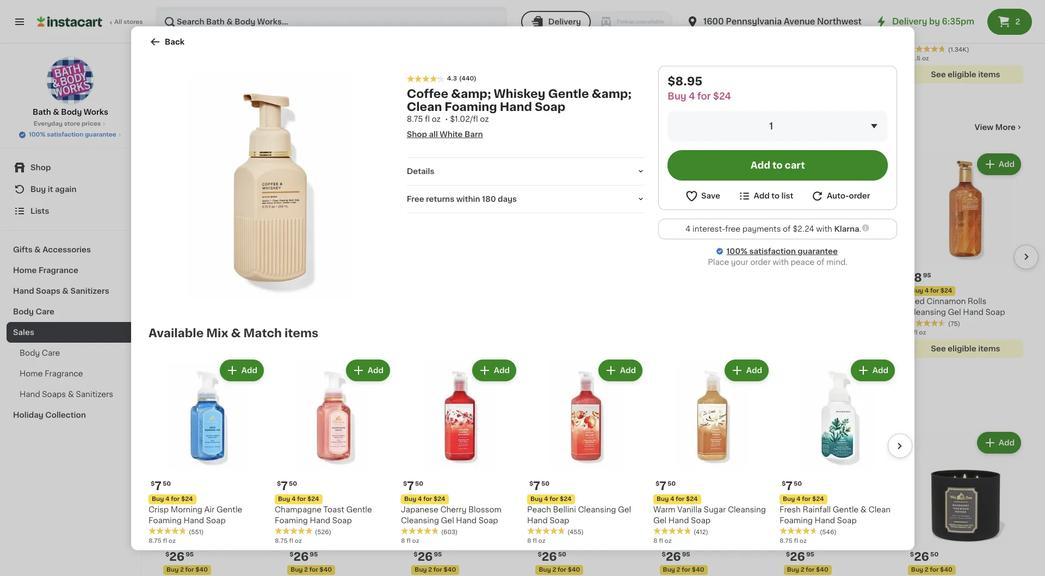 Task type: describe. For each thing, give the bounding box(es) containing it.
clean inside fresh rainfall gentle & clean foaming hand soap
[[869, 506, 891, 513]]

mahogany inside buy 2 for $40 mahogany teakwood 3-wick candle
[[784, 24, 825, 31]]

3- inside buy 2 for $40 mahogany teakwood 3-wick candle
[[867, 24, 876, 31]]

free returns within 180 days
[[407, 195, 517, 203]]

gentle inside fresh rainfall gentle & clean foaming hand soap
[[833, 506, 859, 513]]

(455)
[[567, 529, 584, 535]]

bath & body works logo image
[[47, 57, 94, 105]]

$26.50 element
[[908, 0, 1024, 11]]

cleansing for warm vanilla sugar cleansing gel hand soap
[[728, 506, 766, 513]]

home for gifts
[[13, 267, 37, 274]]

rainfall
[[803, 506, 831, 513]]

iced
[[908, 298, 925, 306]]

mind.
[[827, 258, 848, 266]]

all stores
[[114, 19, 143, 25]]

body inside bath & body works link
[[61, 108, 82, 116]]

shop all white barn
[[407, 130, 483, 138]]

auto-order
[[827, 192, 870, 199]]

all
[[429, 130, 438, 138]]

2 vertical spatial body
[[20, 349, 40, 357]]

gel for japanese cherry blossom cleansing gel hand soap
[[441, 517, 454, 524]]

fragrance for body care
[[45, 370, 83, 378]]

2 $ 26 95 from the left
[[290, 551, 318, 563]]

soap inside the coffee &amp; whiskey gentle &amp; clean foaming hand soap
[[535, 101, 565, 112]]

add to list
[[754, 192, 794, 199]]

1600 pennsylvania avenue northwest button
[[686, 7, 862, 37]]

bellini
[[553, 506, 576, 513]]

pennsylvania
[[726, 17, 782, 26]]

add inside see eligible items add
[[751, 161, 767, 168]]

1 body care link from the top
[[7, 302, 134, 322]]

100% satisfaction guarantee button
[[18, 128, 123, 139]]

5
[[553, 14, 557, 20]]

gel for iced cinnamon rolls cleansing gel hand soap
[[948, 309, 962, 316]]

klarna
[[834, 225, 860, 232]]

1 vertical spatial 100% satisfaction guarantee
[[727, 247, 838, 255]]

soap inside fresh rainfall gentle & clean foaming hand soap
[[837, 517, 857, 524]]

home fragrance link for gifts & accessories
[[7, 260, 134, 281]]

1 mahogany from the left
[[287, 24, 328, 31]]

japanese cherry blossom cleansing gel hand soap
[[401, 506, 502, 524]]

2 inside button
[[1016, 18, 1021, 26]]

sales link
[[7, 322, 134, 343]]

gifts
[[13, 246, 32, 254]]

4.3
[[447, 75, 457, 81]]

in
[[814, 67, 819, 73]]

soap inside iced cinnamon rolls cleansing gel hand soap
[[986, 309, 1006, 316]]

(440)
[[459, 75, 476, 81]]

cleansing inside peach bellini cleansing gel hand soap
[[578, 506, 616, 513]]

1 field
[[668, 110, 888, 141]]

$24 inside $8.95 buy 4 for $24
[[713, 91, 731, 100]]

product group containing see eligible items
[[536, 151, 651, 371]]

back
[[165, 38, 184, 45]]

many
[[795, 67, 812, 73]]

view
[[975, 124, 994, 131]]

details button
[[407, 166, 645, 176]]

$1.02/fl
[[450, 115, 478, 123]]

1 teakwood from the left
[[330, 24, 369, 31]]

clean inside the coffee &amp; whiskey gentle &amp; clean foaming hand soap
[[407, 101, 442, 112]]

service type group
[[521, 11, 673, 33]]

white
[[440, 130, 463, 138]]

home for body
[[20, 370, 43, 378]]

0 vertical spatial sanitizers
[[251, 122, 311, 133]]

cart
[[785, 161, 805, 169]]

cinnamon
[[927, 298, 966, 306]]

eligible inside see eligible items add
[[700, 358, 729, 366]]

order inside auto-order button
[[849, 192, 870, 199]]

available
[[148, 327, 203, 339]]

7 for (412)
[[660, 480, 667, 492]]

$30
[[568, 14, 580, 20]]

to for cart
[[773, 161, 783, 169]]

$ 7 50 for (551)
[[151, 480, 171, 492]]

fragrance for gifts & accessories
[[39, 267, 78, 274]]

8 for japanese cherry blossom cleansing gel hand soap
[[401, 538, 405, 544]]

0 vertical spatial hand soaps & sanitizers link
[[163, 121, 311, 134]]

(412)
[[694, 529, 708, 535]]

store
[[64, 121, 80, 127]]

again
[[55, 186, 77, 193]]

1 horizontal spatial (526)
[[315, 529, 331, 535]]

0 vertical spatial (526)
[[204, 321, 220, 327]]

soap inside warm vanilla sugar cleansing gel hand soap
[[691, 517, 711, 524]]

delivery by 6:35pm link
[[875, 15, 975, 28]]

pound
[[456, 24, 480, 31]]

7 for (603)
[[407, 480, 414, 492]]

0 horizontal spatial of
[[783, 225, 791, 232]]

$40 inside buy 2 for $40 mahogany teakwood 3-wick candle
[[816, 14, 829, 20]]

$24 inside product group
[[941, 288, 953, 294]]

product group containing strawberry pound cake 3- wick candle
[[412, 0, 527, 84]]

hand inside the coffee &amp; whiskey gentle &amp; clean foaming hand soap
[[500, 101, 532, 112]]

0 vertical spatial champagne toast gentle foaming hand soap
[[163, 298, 261, 316]]

northwest
[[818, 17, 862, 26]]

0 horizontal spatial morning
[[171, 506, 202, 513]]

1 vertical spatial care
[[42, 349, 60, 357]]

whiskey
[[494, 88, 545, 99]]

$ 7 50 for (526)
[[277, 480, 297, 492]]

add inside button
[[751, 161, 770, 169]]

candle inside strawberry pound cake 3- wick candle
[[432, 34, 459, 42]]

candle inside buy 2 for $40 mahogany teakwood 3-wick candle
[[784, 34, 811, 42]]

avenue
[[784, 17, 816, 26]]

view more
[[975, 124, 1016, 131]]

fl inside product group
[[914, 330, 918, 336]]

returns
[[426, 195, 454, 203]]

interest-
[[693, 225, 725, 232]]

8 fl oz for peach bellini cleansing gel hand soap
[[527, 538, 545, 544]]

1 vertical spatial body
[[13, 308, 34, 316]]

0 vertical spatial soaps
[[198, 122, 236, 133]]

$ 7 50 for (603)
[[403, 480, 423, 492]]

gel inside peach bellini cleansing gel hand soap
[[618, 506, 631, 513]]

delivery by 6:35pm
[[893, 17, 975, 26]]

details
[[407, 167, 434, 175]]

4 interest-free payments of $2.24 with klarna .
[[686, 225, 862, 232]]

2 intense from the left
[[743, 24, 772, 31]]

match
[[243, 327, 282, 339]]

everyday store prices
[[34, 121, 101, 127]]

2 mahogany teakwood intense 3-wick candle from the left
[[660, 24, 772, 42]]

product group containing mahogany teakwood 3-wick candle
[[784, 0, 900, 97]]

refill
[[576, 34, 595, 42]]

to for list
[[772, 192, 780, 199]]

50 for (551)
[[162, 481, 171, 487]]

holiday collection link
[[7, 405, 134, 426]]

$ 7 50 for (412)
[[656, 480, 676, 492]]

gifts & accessories link
[[7, 240, 134, 260]]

satisfaction inside button
[[47, 132, 83, 138]]

cake
[[482, 24, 502, 31]]

100% inside 100% satisfaction guarantee link
[[727, 247, 748, 255]]

everyday store prices link
[[34, 120, 107, 128]]

cherry
[[440, 506, 466, 513]]

hand soaps & sanitizers for gifts & accessories
[[13, 287, 109, 295]]

oz inside product group
[[920, 330, 927, 336]]

delivery for delivery by 6:35pm
[[893, 17, 928, 26]]

4 26 from the left
[[542, 551, 557, 563]]

7 for (551)
[[155, 480, 161, 492]]

soaps for gifts & accessories
[[36, 287, 60, 295]]

hand inside fresh rainfall gentle & clean foaming hand soap
[[815, 517, 835, 524]]

2 button
[[988, 9, 1033, 35]]

(603)
[[441, 529, 458, 535]]

cleansing for japanese cherry blossom cleansing gel hand soap
[[401, 517, 439, 524]]

4 candle from the left
[[689, 34, 716, 42]]

fresh
[[780, 506, 801, 513]]

foaming inside fresh rainfall gentle & clean foaming hand soap
[[780, 517, 813, 524]]

hand soaps & sanitizers link for gifts & accessories
[[7, 281, 134, 302]]

50 for (412)
[[668, 481, 676, 487]]

hand inside japanese cherry blossom cleansing gel hand soap
[[456, 517, 477, 524]]

add to cart
[[751, 161, 805, 169]]

2 &amp; from the left
[[592, 88, 632, 99]]

1 mahogany teakwood intense 3-wick candle from the left
[[287, 24, 399, 42]]

product group containing 8
[[908, 151, 1024, 358]]

many in stock
[[795, 67, 838, 73]]

0 vertical spatial with
[[816, 225, 832, 232]]

soaps for body care
[[42, 391, 66, 398]]

collection
[[45, 412, 86, 419]]

guarantee inside button
[[85, 132, 116, 138]]

hand inside warm vanilla sugar cleansing gel hand soap
[[669, 517, 689, 524]]

lists link
[[7, 200, 134, 222]]

100% satisfaction guarantee link
[[727, 246, 838, 257]]

1 horizontal spatial champagne toast gentle foaming hand soap
[[275, 506, 372, 524]]

8 for iced cinnamon rolls cleansing gel hand soap
[[908, 330, 912, 336]]

50 for (526)
[[289, 481, 297, 487]]

180
[[482, 195, 496, 203]]

gifts & accessories
[[13, 246, 91, 254]]

.
[[860, 225, 862, 232]]

product group containing champagne toast wallflowers fragrance refill
[[536, 0, 651, 97]]

8 fl oz for iced cinnamon rolls cleansing gel hand soap
[[908, 330, 927, 336]]

your
[[731, 258, 749, 266]]

8.75 fl oz • $1.02/fl oz
[[407, 115, 489, 123]]

toast inside champagne toast wallflowers fragrance refill
[[585, 24, 605, 31]]

champagne toast 3-wick candle for (1.34k)
[[908, 24, 1007, 42]]

1 horizontal spatial morning
[[310, 298, 341, 306]]

2 teakwood from the left
[[703, 24, 741, 31]]

peach bellini cleansing gel hand soap
[[527, 506, 631, 524]]

iced cinnamon rolls cleansing gel hand soap
[[908, 298, 1006, 316]]

strawberry pound cake 3- wick candle
[[412, 24, 512, 42]]

payments
[[743, 225, 781, 232]]

free
[[725, 225, 741, 232]]

(75)
[[949, 321, 961, 327]]

95 inside $ 8 95
[[924, 273, 932, 279]]

by
[[930, 17, 941, 26]]

delivery button
[[521, 11, 591, 33]]

add to list button
[[738, 189, 794, 202]]

auto-order button
[[811, 189, 870, 202]]



Task type: vqa. For each thing, say whether or not it's contained in the screenshot.
the top Peppermint
no



Task type: locate. For each thing, give the bounding box(es) containing it.
&amp;
[[451, 88, 491, 99], [592, 88, 632, 99]]

5 candle from the left
[[784, 34, 811, 42]]

of left mind. on the right
[[817, 258, 825, 266]]

delivery for delivery
[[549, 18, 581, 26]]

care
[[36, 308, 54, 316], [42, 349, 60, 357]]

cleansing down "iced"
[[908, 309, 947, 316]]

1600
[[704, 17, 724, 26]]

1 horizontal spatial mahogany teakwood intense 3-wick candle
[[660, 24, 772, 42]]

1 horizontal spatial with
[[816, 225, 832, 232]]

cleansing right 'sugar'
[[728, 506, 766, 513]]

1 horizontal spatial mahogany
[[660, 24, 701, 31]]

intense
[[371, 24, 399, 31], [743, 24, 772, 31]]

barn
[[465, 130, 483, 138]]

1 26 from the left
[[169, 551, 185, 563]]

home fragrance link down accessories
[[7, 260, 134, 281]]

1 horizontal spatial &amp;
[[592, 88, 632, 99]]

order right your
[[750, 258, 771, 266]]

more
[[996, 124, 1016, 131]]

shop
[[407, 130, 427, 138], [30, 164, 51, 171]]

$ inside $ 8 95
[[911, 273, 915, 279]]

home fragrance down gifts & accessories
[[13, 267, 78, 274]]

hand inside peach bellini cleansing gel hand soap
[[527, 517, 548, 524]]

2 vertical spatial soaps
[[42, 391, 66, 398]]

satisfaction down everyday store prices
[[47, 132, 83, 138]]

0 horizontal spatial crisp
[[148, 506, 169, 513]]

champagne toast wallflowers fragrance refill
[[536, 24, 651, 42]]

2 26 from the left
[[294, 551, 309, 563]]

body care up sales
[[13, 308, 54, 316]]

0 vertical spatial morning
[[310, 298, 341, 306]]

all items
[[163, 387, 215, 399]]

$ 26 95
[[165, 551, 194, 563], [290, 551, 318, 563], [414, 551, 442, 563], [662, 551, 691, 563], [786, 551, 815, 563]]

intense left "strawberry"
[[371, 24, 399, 31]]

shop for shop
[[30, 164, 51, 171]]

★★★★★
[[163, 45, 201, 53], [163, 45, 201, 53], [908, 45, 947, 53], [908, 45, 947, 53], [407, 75, 445, 82], [407, 75, 445, 82], [163, 320, 201, 327], [163, 320, 201, 327], [908, 320, 947, 327], [908, 320, 947, 327], [148, 527, 186, 535], [148, 527, 186, 535], [275, 527, 313, 535], [275, 527, 313, 535], [401, 527, 439, 535], [401, 527, 439, 535], [527, 527, 565, 535], [527, 527, 565, 535], [653, 527, 692, 535], [653, 527, 692, 535], [780, 527, 818, 535], [780, 527, 818, 535]]

0 vertical spatial body care link
[[7, 302, 134, 322]]

0 horizontal spatial order
[[750, 258, 771, 266]]

2 vertical spatial fragrance
[[45, 370, 83, 378]]

buy inside buy 2 for $40 mahogany teakwood 3-wick candle
[[787, 14, 800, 20]]

hand soaps & sanitizers
[[163, 122, 311, 133], [13, 287, 109, 295], [20, 391, 113, 398]]

shop left all
[[407, 130, 427, 138]]

1 champagne toast 3-wick candle from the left
[[163, 24, 262, 42]]

auto-
[[827, 192, 849, 199]]

1 horizontal spatial champagne toast 3-wick candle
[[908, 24, 1007, 42]]

3 mahogany from the left
[[784, 24, 825, 31]]

1 vertical spatial to
[[772, 192, 780, 199]]

oz
[[922, 56, 930, 62], [432, 115, 441, 123], [480, 115, 489, 123], [183, 330, 190, 336], [307, 330, 315, 336], [920, 330, 927, 336], [168, 538, 175, 544], [295, 538, 302, 544], [412, 538, 419, 544], [538, 538, 545, 544], [665, 538, 672, 544], [800, 538, 807, 544]]

1 horizontal spatial guarantee
[[798, 247, 838, 255]]

soaps
[[198, 122, 236, 133], [36, 287, 60, 295], [42, 391, 66, 398]]

1 vertical spatial crisp morning air gentle foaming hand soap
[[148, 506, 242, 524]]

fragrance down "delivery" button
[[536, 34, 574, 42]]

gel left the warm
[[618, 506, 631, 513]]

8 fl oz down the warm
[[653, 538, 672, 544]]

1 $ 26 50 from the left
[[538, 551, 567, 563]]

1 home fragrance link from the top
[[7, 260, 134, 281]]

gel
[[948, 309, 962, 316], [618, 506, 631, 513], [441, 517, 454, 524], [653, 517, 667, 524]]

1 vertical spatial hand soaps & sanitizers link
[[7, 281, 134, 302]]

0 vertical spatial care
[[36, 308, 54, 316]]

2 mahogany from the left
[[660, 24, 701, 31]]

•
[[445, 115, 448, 123]]

items inside see eligible items add
[[730, 358, 752, 366]]

1 vertical spatial of
[[817, 258, 825, 266]]

2 candle from the left
[[316, 34, 344, 42]]

1 vertical spatial guarantee
[[798, 247, 838, 255]]

3 $ 26 95 from the left
[[414, 551, 442, 563]]

0 horizontal spatial 100%
[[29, 132, 45, 138]]

buy 4 for $24
[[167, 288, 208, 294], [291, 288, 332, 294], [912, 288, 953, 294], [152, 496, 193, 502], [278, 496, 319, 502], [404, 496, 445, 502], [530, 496, 572, 502], [657, 496, 698, 502], [783, 496, 824, 502]]

gel up (75)
[[948, 309, 962, 316]]

1 vertical spatial home fragrance link
[[7, 364, 134, 384]]

0 vertical spatial home fragrance link
[[7, 260, 134, 281]]

mix
[[206, 327, 228, 339]]

8
[[915, 272, 922, 284], [908, 330, 912, 336], [401, 538, 405, 544], [527, 538, 531, 544], [653, 538, 658, 544]]

8 down the peach
[[527, 538, 531, 544]]

home up the holiday
[[20, 370, 43, 378]]

to left cart
[[773, 161, 783, 169]]

body care link down sales
[[7, 343, 134, 364]]

lists
[[30, 207, 49, 215]]

teakwood inside buy 2 for $40 mahogany teakwood 3-wick candle
[[827, 24, 866, 31]]

home fragrance for care
[[20, 370, 83, 378]]

1 horizontal spatial clean
[[869, 506, 891, 513]]

1 vertical spatial hand soaps & sanitizers
[[13, 287, 109, 295]]

all for all stores
[[114, 19, 122, 25]]

to
[[773, 161, 783, 169], [772, 192, 780, 199]]

strawberry
[[412, 24, 454, 31]]

buy it again
[[30, 186, 77, 193]]

all
[[114, 19, 122, 25], [163, 387, 179, 399]]

for inside $8.95 buy 4 for $24
[[697, 91, 711, 100]]

3 26 from the left
[[418, 551, 433, 563]]

0 vertical spatial crisp morning air gentle foaming hand soap
[[287, 298, 381, 316]]

0 horizontal spatial mahogany
[[287, 24, 328, 31]]

rolls
[[968, 298, 987, 306]]

gel for warm vanilla sugar cleansing gel hand soap
[[653, 517, 667, 524]]

of left the $2.24
[[783, 225, 791, 232]]

5 $ 26 95 from the left
[[786, 551, 815, 563]]

wick inside strawberry pound cake 3- wick candle
[[412, 34, 430, 42]]

see inside see eligible items add
[[683, 358, 698, 366]]

8 fl oz down japanese
[[401, 538, 419, 544]]

it
[[48, 186, 53, 193]]

0 vertical spatial order
[[849, 192, 870, 199]]

sugar
[[704, 506, 726, 513]]

1 horizontal spatial air
[[343, 298, 354, 306]]

4 inside $8.95 buy 4 for $24
[[689, 91, 695, 100]]

crisp
[[287, 298, 308, 306], [148, 506, 169, 513]]

0 vertical spatial air
[[343, 298, 354, 306]]

8 fl oz for warm vanilla sugar cleansing gel hand soap
[[653, 538, 672, 544]]

$ 7 50 for (455)
[[529, 480, 550, 492]]

0 vertical spatial body
[[61, 108, 82, 116]]

guarantee
[[85, 132, 116, 138], [798, 247, 838, 255]]

fragrance down gifts & accessories
[[39, 267, 78, 274]]

1 vertical spatial (526)
[[315, 529, 331, 535]]

0 horizontal spatial champagne toast 3-wick candle
[[163, 24, 262, 42]]

2 champagne toast 3-wick candle from the left
[[908, 24, 1007, 42]]

0 horizontal spatial mahogany teakwood intense 3-wick candle
[[287, 24, 399, 42]]

1 vertical spatial morning
[[171, 506, 202, 513]]

place your order with peace of mind.
[[708, 258, 848, 266]]

item carousel region
[[163, 147, 1039, 378], [148, 353, 913, 550]]

1 vertical spatial soaps
[[36, 287, 60, 295]]

foaming
[[445, 101, 497, 112], [163, 309, 196, 316], [287, 309, 321, 316], [148, 517, 181, 524], [275, 517, 308, 524], [780, 517, 813, 524]]

coffee &amp; whiskey gentle &amp; clean foaming hand soap
[[407, 88, 632, 112]]

care up sales link
[[36, 308, 54, 316]]

8 fl oz down the peach
[[527, 538, 545, 544]]

7 26 from the left
[[915, 551, 930, 563]]

gel inside iced cinnamon rolls cleansing gel hand soap
[[948, 309, 962, 316]]

0 vertical spatial 100%
[[29, 132, 45, 138]]

delivery inside button
[[549, 18, 581, 26]]

0 horizontal spatial clean
[[407, 101, 442, 112]]

guarantee down prices
[[85, 132, 116, 138]]

home fragrance
[[13, 267, 78, 274], [20, 370, 83, 378]]

sales
[[13, 329, 34, 336]]

hand soaps & sanitizers for body care
[[20, 391, 113, 398]]

1 horizontal spatial all
[[163, 387, 179, 399]]

buy inside $8.95 buy 4 for $24
[[668, 91, 687, 100]]

coffee &amp; whiskey gentle &amp; clean foaming hand soap image
[[157, 74, 383, 300]]

1 vertical spatial with
[[773, 258, 789, 266]]

soap
[[535, 101, 565, 112], [221, 309, 240, 316], [345, 309, 365, 316], [986, 309, 1006, 316], [206, 517, 225, 524], [332, 517, 352, 524], [479, 517, 498, 524], [550, 517, 569, 524], [691, 517, 711, 524], [837, 517, 857, 524]]

&
[[53, 108, 59, 116], [238, 122, 248, 133], [34, 246, 41, 254], [62, 287, 69, 295], [231, 327, 241, 339], [68, 391, 74, 398], [861, 506, 867, 513]]

toast
[[212, 24, 233, 31], [585, 24, 605, 31], [957, 24, 978, 31], [212, 298, 233, 306], [323, 506, 344, 513]]

satisfaction up 'place your order with peace of mind.' at the right top
[[749, 247, 796, 255]]

body up sales
[[13, 308, 34, 316]]

foaming inside the coffee &amp; whiskey gentle &amp; clean foaming hand soap
[[445, 101, 497, 112]]

1 vertical spatial sanitizers
[[70, 287, 109, 295]]

1 candle from the left
[[163, 34, 191, 42]]

1 vertical spatial shop
[[30, 164, 51, 171]]

1 horizontal spatial of
[[817, 258, 825, 266]]

0 vertical spatial all
[[114, 19, 122, 25]]

to left list
[[772, 192, 780, 199]]

1 horizontal spatial intense
[[743, 24, 772, 31]]

50 for (546)
[[794, 481, 802, 487]]

None search field
[[156, 7, 507, 37]]

morning
[[310, 298, 341, 306], [171, 506, 202, 513]]

3 teakwood from the left
[[827, 24, 866, 31]]

0 vertical spatial of
[[783, 225, 791, 232]]

1 vertical spatial home
[[20, 370, 43, 378]]

1 vertical spatial fragrance
[[39, 267, 78, 274]]

cleansing for iced cinnamon rolls cleansing gel hand soap
[[908, 309, 947, 316]]

care down sales link
[[42, 349, 60, 357]]

2 vertical spatial hand soaps & sanitizers link
[[7, 384, 134, 405]]

days
[[498, 195, 517, 203]]

stock
[[821, 67, 838, 73]]

0 vertical spatial hand soaps & sanitizers
[[163, 122, 311, 133]]

0 horizontal spatial shop
[[30, 164, 51, 171]]

8 down the warm
[[653, 538, 658, 544]]

soap inside peach bellini cleansing gel hand soap
[[550, 517, 569, 524]]

6 candle from the left
[[908, 34, 936, 42]]

peach
[[527, 506, 551, 513]]

1 horizontal spatial order
[[849, 192, 870, 199]]

3 candle from the left
[[432, 34, 459, 42]]

all for all items
[[163, 387, 179, 399]]

1 horizontal spatial crisp
[[287, 298, 308, 306]]

1 vertical spatial crisp
[[148, 506, 169, 513]]

home fragrance link for body care
[[7, 364, 134, 384]]

guarantee up peace
[[798, 247, 838, 255]]

add inside button
[[754, 192, 770, 199]]

$7.95 element
[[536, 0, 651, 11]]

1 vertical spatial all
[[163, 387, 179, 399]]

see eligible items button
[[287, 65, 403, 84], [412, 65, 527, 84], [660, 65, 776, 84], [908, 65, 1024, 84], [163, 79, 279, 97], [536, 79, 651, 97], [908, 340, 1024, 358], [536, 353, 651, 371], [660, 353, 776, 371]]

cleansing down japanese
[[401, 517, 439, 524]]

2 vertical spatial sanitizers
[[76, 391, 113, 398]]

2 horizontal spatial mahogany
[[784, 24, 825, 31]]

2 vertical spatial hand soaps & sanitizers
[[20, 391, 113, 398]]

buy
[[167, 14, 179, 20], [291, 14, 303, 20], [415, 14, 427, 20], [539, 14, 551, 20], [663, 14, 675, 20], [787, 14, 800, 20], [912, 14, 924, 20], [668, 91, 687, 100], [30, 186, 46, 193], [167, 288, 179, 294], [291, 288, 303, 294], [912, 288, 924, 294], [152, 496, 164, 502], [278, 496, 290, 502], [404, 496, 416, 502], [530, 496, 543, 502], [657, 496, 669, 502], [783, 496, 795, 502], [167, 567, 179, 573], [291, 567, 303, 573], [415, 567, 427, 573], [539, 567, 551, 573], [663, 567, 675, 573], [787, 567, 800, 573], [912, 567, 924, 573]]

fragrance up collection
[[45, 370, 83, 378]]

0 horizontal spatial intense
[[371, 24, 399, 31]]

fresh rainfall gentle & clean foaming hand soap
[[780, 506, 891, 524]]

1 intense from the left
[[371, 24, 399, 31]]

available mix & match items
[[148, 327, 318, 339]]

0 vertical spatial guarantee
[[85, 132, 116, 138]]

2 body care link from the top
[[7, 343, 134, 364]]

warm vanilla sugar cleansing gel hand soap
[[653, 506, 766, 524]]

$24
[[713, 91, 731, 100], [196, 288, 208, 294], [320, 288, 332, 294], [941, 288, 953, 294], [181, 496, 193, 502], [307, 496, 319, 502], [434, 496, 445, 502], [560, 496, 572, 502], [686, 496, 698, 502], [812, 496, 824, 502]]

body care link up sales
[[7, 302, 134, 322]]

7 for (455)
[[533, 480, 540, 492]]

50 for (603)
[[415, 481, 423, 487]]

to inside button
[[772, 192, 780, 199]]

warm
[[653, 506, 675, 513]]

cleansing inside iced cinnamon rolls cleansing gel hand soap
[[908, 309, 947, 316]]

$ 7 50 for (546)
[[782, 480, 802, 492]]

cleansing inside warm vanilla sugar cleansing gel hand soap
[[728, 506, 766, 513]]

for
[[185, 14, 194, 20], [310, 14, 318, 20], [434, 14, 442, 20], [558, 14, 567, 20], [682, 14, 691, 20], [806, 14, 815, 20], [930, 14, 939, 20], [697, 91, 711, 100], [186, 288, 194, 294], [310, 288, 319, 294], [931, 288, 940, 294], [171, 496, 179, 502], [297, 496, 306, 502], [423, 496, 432, 502], [550, 496, 558, 502], [676, 496, 685, 502], [802, 496, 811, 502], [185, 567, 194, 573], [310, 567, 318, 573], [434, 567, 442, 573], [558, 567, 567, 573], [682, 567, 691, 573], [806, 567, 815, 573], [930, 567, 939, 573]]

0 vertical spatial 100% satisfaction guarantee
[[29, 132, 116, 138]]

free
[[407, 195, 424, 203]]

50
[[302, 273, 310, 279], [162, 481, 171, 487], [289, 481, 297, 487], [415, 481, 423, 487], [541, 481, 550, 487], [668, 481, 676, 487], [794, 481, 802, 487], [558, 552, 567, 558], [931, 552, 939, 558]]

1 vertical spatial body care
[[20, 349, 60, 357]]

8 for peach bellini cleansing gel hand soap
[[527, 538, 531, 544]]

holiday
[[13, 412, 43, 419]]

100% satisfaction guarantee up 'place your order with peace of mind.' at the right top
[[727, 247, 838, 255]]

hand
[[500, 101, 532, 112], [163, 122, 196, 133], [13, 287, 34, 295], [198, 309, 219, 316], [323, 309, 343, 316], [964, 309, 984, 316], [20, 391, 40, 398], [183, 517, 204, 524], [310, 517, 330, 524], [456, 517, 477, 524], [527, 517, 548, 524], [669, 517, 689, 524], [815, 517, 835, 524]]

body down sales
[[20, 349, 40, 357]]

intense left the avenue
[[743, 24, 772, 31]]

delivery left "by"
[[893, 17, 928, 26]]

product group
[[163, 0, 279, 97], [287, 0, 403, 84], [412, 0, 527, 84], [536, 0, 651, 97], [660, 0, 776, 84], [784, 0, 900, 97], [908, 0, 1024, 84], [163, 151, 279, 358], [287, 151, 403, 358], [412, 151, 527, 358], [536, 151, 651, 371], [660, 151, 776, 371], [784, 151, 900, 358], [908, 151, 1024, 358], [148, 357, 266, 545], [275, 357, 392, 545], [401, 357, 518, 545], [527, 357, 645, 545], [653, 357, 771, 545], [780, 357, 897, 545], [163, 430, 279, 576], [287, 430, 403, 576], [412, 430, 527, 576], [536, 430, 651, 576], [660, 430, 776, 576], [784, 430, 900, 576], [908, 430, 1024, 576]]

gel down the warm
[[653, 517, 667, 524]]

gel up (603)
[[441, 517, 454, 524]]

8 down japanese
[[401, 538, 405, 544]]

save button
[[686, 189, 720, 202]]

1 &amp; from the left
[[451, 88, 491, 99]]

(551)
[[189, 529, 204, 535]]

$2.24
[[793, 225, 814, 232]]

buy it again link
[[7, 179, 134, 200]]

home down gifts
[[13, 267, 37, 274]]

1 horizontal spatial 100%
[[727, 247, 748, 255]]

100% down everyday
[[29, 132, 45, 138]]

0 vertical spatial crisp
[[287, 298, 308, 306]]

soap inside japanese cherry blossom cleansing gel hand soap
[[479, 517, 498, 524]]

works
[[84, 108, 108, 116]]

product group containing see eligible items add
[[660, 151, 776, 371]]

with
[[816, 225, 832, 232], [773, 258, 789, 266]]

shop up it
[[30, 164, 51, 171]]

home
[[13, 267, 37, 274], [20, 370, 43, 378]]

8 up "iced"
[[915, 272, 922, 284]]

cleansing up (455) at the bottom of page
[[578, 506, 616, 513]]

delivery up refill
[[549, 18, 581, 26]]

0 vertical spatial satisfaction
[[47, 132, 83, 138]]

7 for (526)
[[281, 480, 288, 492]]

wick inside buy 2 for $40 mahogany teakwood 3-wick candle
[[876, 24, 894, 31]]

1 vertical spatial champagne toast gentle foaming hand soap
[[275, 506, 372, 524]]

to inside button
[[773, 161, 783, 169]]

fragrance inside champagne toast wallflowers fragrance refill
[[536, 34, 574, 42]]

shop for shop all white barn
[[407, 130, 427, 138]]

0 horizontal spatial crisp morning air gentle foaming hand soap
[[148, 506, 242, 524]]

100% inside "100% satisfaction guarantee" button
[[29, 132, 45, 138]]

0 horizontal spatial air
[[204, 506, 214, 513]]

vanilla
[[677, 506, 702, 513]]

0 vertical spatial body care
[[13, 308, 54, 316]]

8 for warm vanilla sugar cleansing gel hand soap
[[653, 538, 658, 544]]

teakwood
[[330, 24, 369, 31], [703, 24, 741, 31], [827, 24, 866, 31]]

gel inside japanese cherry blossom cleansing gel hand soap
[[441, 517, 454, 524]]

sanitizers for body care
[[76, 391, 113, 398]]

champagne inside champagne toast wallflowers fragrance refill
[[536, 24, 583, 31]]

hand soaps & sanitizers link for body care
[[7, 384, 134, 405]]

home fragrance for &
[[13, 267, 78, 274]]

save
[[701, 192, 720, 199]]

0 vertical spatial to
[[773, 161, 783, 169]]

0 vertical spatial home
[[13, 267, 37, 274]]

0 horizontal spatial 100% satisfaction guarantee
[[29, 132, 116, 138]]

& inside fresh rainfall gentle & clean foaming hand soap
[[861, 506, 867, 513]]

0 vertical spatial shop
[[407, 130, 427, 138]]

for inside buy 2 for $40 mahogany teakwood 3-wick candle
[[806, 14, 815, 20]]

50 for (455)
[[541, 481, 550, 487]]

sanitizers
[[251, 122, 311, 133], [70, 287, 109, 295], [76, 391, 113, 398]]

cleansing inside japanese cherry blossom cleansing gel hand soap
[[401, 517, 439, 524]]

0 horizontal spatial teakwood
[[330, 24, 369, 31]]

body care down sales
[[20, 349, 60, 357]]

2 home fragrance link from the top
[[7, 364, 134, 384]]

0 horizontal spatial satisfaction
[[47, 132, 83, 138]]

view more link
[[975, 122, 1024, 133]]

home fragrance link down sales link
[[7, 364, 134, 384]]

hand inside iced cinnamon rolls cleansing gel hand soap
[[964, 309, 984, 316]]

1 horizontal spatial 100% satisfaction guarantee
[[727, 247, 838, 255]]

order up .
[[849, 192, 870, 199]]

0 horizontal spatial all
[[114, 19, 122, 25]]

0 horizontal spatial (526)
[[204, 321, 220, 327]]

0 vertical spatial clean
[[407, 101, 442, 112]]

see
[[311, 71, 326, 79], [435, 71, 450, 79], [683, 71, 698, 79], [931, 71, 946, 79], [186, 84, 201, 92], [559, 84, 574, 92], [931, 345, 946, 353], [559, 358, 574, 366], [683, 358, 698, 366]]

home fragrance up holiday collection at the left bottom of page
[[20, 370, 83, 378]]

1 vertical spatial body care link
[[7, 343, 134, 364]]

$40
[[196, 14, 208, 20], [320, 14, 332, 20], [444, 14, 456, 20], [692, 14, 705, 20], [816, 14, 829, 20], [941, 14, 953, 20], [196, 567, 208, 573], [320, 567, 332, 573], [444, 567, 456, 573], [568, 567, 580, 573], [692, 567, 705, 573], [816, 567, 829, 573], [941, 567, 953, 573]]

3- inside strawberry pound cake 3- wick candle
[[504, 24, 512, 31]]

0 vertical spatial home fragrance
[[13, 267, 78, 274]]

body up the store
[[61, 108, 82, 116]]

add button
[[233, 155, 276, 174], [730, 155, 772, 174], [854, 155, 896, 174], [979, 155, 1021, 174], [221, 360, 263, 380], [347, 360, 389, 380], [473, 360, 515, 380], [599, 360, 641, 380], [726, 360, 768, 380], [852, 360, 894, 380], [854, 434, 896, 453], [979, 434, 1021, 453]]

1 vertical spatial air
[[204, 506, 214, 513]]

14.5 oz
[[908, 56, 930, 62]]

home fragrance link
[[7, 260, 134, 281], [7, 364, 134, 384]]

100% satisfaction guarantee inside button
[[29, 132, 116, 138]]

4 $ 26 95 from the left
[[662, 551, 691, 563]]

2 inside buy 2 for $40 mahogany teakwood 3-wick candle
[[801, 14, 805, 20]]

100% up your
[[727, 247, 748, 255]]

mahogany teakwood intense 3-wick candle
[[287, 24, 399, 42], [660, 24, 772, 42]]

sanitizers for gifts & accessories
[[70, 287, 109, 295]]

1 vertical spatial satisfaction
[[749, 247, 796, 255]]

6 26 from the left
[[790, 551, 806, 563]]

see eligible items
[[311, 71, 380, 79], [435, 71, 504, 79], [683, 71, 752, 79], [931, 71, 1001, 79], [186, 84, 256, 92], [559, 84, 628, 92], [931, 345, 1001, 353], [559, 358, 628, 366]]

with down 100% satisfaction guarantee link
[[773, 258, 789, 266]]

gentle
[[548, 88, 589, 99], [235, 298, 261, 306], [355, 298, 381, 306], [216, 506, 242, 513], [346, 506, 372, 513], [833, 506, 859, 513]]

0 horizontal spatial guarantee
[[85, 132, 116, 138]]

gel inside warm vanilla sugar cleansing gel hand soap
[[653, 517, 667, 524]]

2 $ 26 50 from the left
[[911, 551, 939, 563]]

100% satisfaction guarantee down "everyday store prices" link
[[29, 132, 116, 138]]

with right the $2.24
[[816, 225, 832, 232]]

shop inside shop link
[[30, 164, 51, 171]]

1 vertical spatial home fragrance
[[20, 370, 83, 378]]

5 26 from the left
[[666, 551, 681, 563]]

8 fl oz down "iced"
[[908, 330, 927, 336]]

gentle inside the coffee &amp; whiskey gentle &amp; clean foaming hand soap
[[548, 88, 589, 99]]

1 vertical spatial order
[[750, 258, 771, 266]]

of
[[783, 225, 791, 232], [817, 258, 825, 266]]

everyday
[[34, 121, 63, 127]]

1 horizontal spatial delivery
[[893, 17, 928, 26]]

$ 26 50
[[538, 551, 567, 563], [911, 551, 939, 563]]

0 vertical spatial fragrance
[[536, 34, 574, 42]]

instacart logo image
[[37, 15, 102, 28]]

7 for (546)
[[786, 480, 793, 492]]

1 $ 26 95 from the left
[[165, 551, 194, 563]]

8 fl oz for japanese cherry blossom cleansing gel hand soap
[[401, 538, 419, 544]]

champagne toast 3-wick candle for ★★★★★
[[163, 24, 262, 42]]

0 horizontal spatial with
[[773, 258, 789, 266]]

prices
[[82, 121, 101, 127]]

blossom
[[468, 506, 502, 513]]

holiday collection
[[13, 412, 86, 419]]

8 down "iced"
[[908, 330, 912, 336]]

coffee
[[407, 88, 448, 99]]



